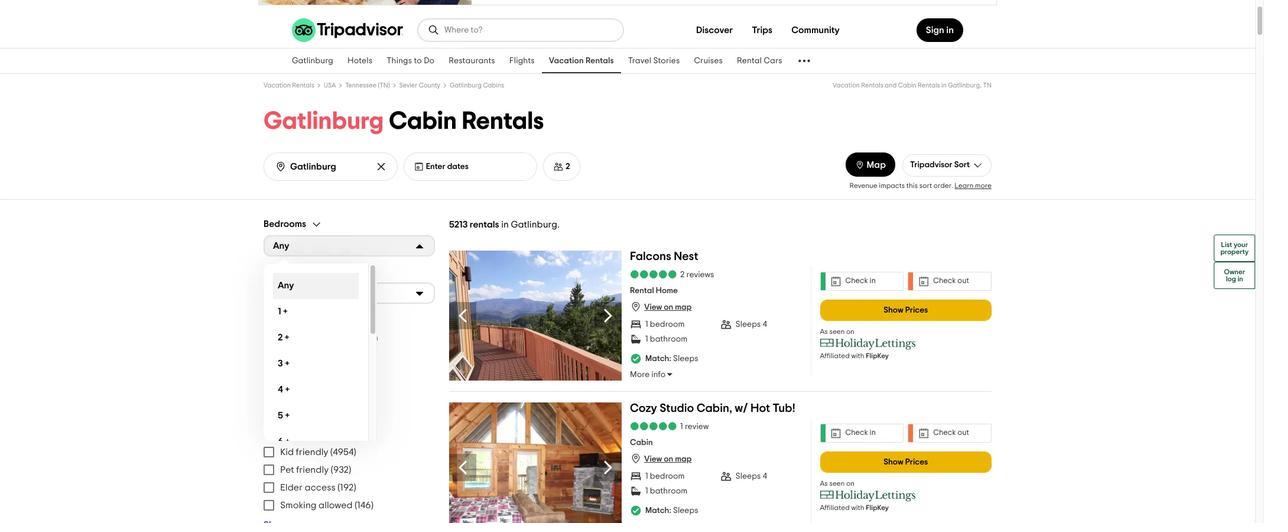Task type: vqa. For each thing, say whether or not it's contained in the screenshot.
group containing Bathrooms
yes



Task type: describe. For each thing, give the bounding box(es) containing it.
cozy studio cabin, w/ hot tub! link
[[630, 402, 796, 419]]

sign
[[927, 25, 945, 35]]

group containing suitability
[[264, 427, 435, 523]]

trips button
[[743, 18, 782, 42]]

sleeps 4 for 2 reviews
[[736, 320, 768, 329]]

in inside owner log in
[[1238, 275, 1244, 282]]

view for rental home
[[645, 303, 662, 312]]

4 for cabin
[[763, 472, 768, 481]]

+ for 5 +
[[285, 411, 290, 420]]

+ for 1 +
[[283, 307, 288, 316]]

2 for 2 reviews
[[681, 271, 685, 279]]

travel stories link
[[621, 48, 687, 73]]

4 for rental home
[[763, 320, 768, 329]]

revenue
[[850, 182, 878, 189]]

sign in
[[927, 25, 954, 35]]

cozy studio cabin, w/ hot tub!, vacation rental in gatlinburg image
[[449, 402, 622, 523]]

air conditioning (4926)
[[280, 334, 378, 343]]

cruises link
[[687, 48, 730, 73]]

sleeps 4 for 1 review
[[736, 472, 768, 481]]

2 vertical spatial cabin
[[630, 439, 653, 447]]

flights
[[510, 57, 535, 65]]

tennessee
[[346, 82, 377, 89]]

gatlinburg,
[[949, 82, 982, 89]]

discover
[[697, 25, 733, 35]]

elder
[[280, 483, 303, 492]]

3
[[278, 359, 283, 368]]

pet friendly (932)
[[280, 465, 351, 475]]

falcons nest link
[[630, 250, 699, 267]]

rentals
[[470, 220, 500, 229]]

0 vertical spatial search image
[[428, 24, 440, 36]]

6
[[278, 437, 284, 447]]

or
[[316, 352, 325, 361]]

friendly for pet
[[296, 465, 329, 475]]

view on map button for cabin
[[630, 453, 692, 465]]

access
[[305, 483, 336, 492]]

log
[[1227, 275, 1237, 282]]

cozy studio cabin, w/ hot tub!
[[630, 402, 796, 414]]

revenue impacts this sort order. learn more
[[850, 182, 992, 189]]

show all button
[[264, 405, 299, 417]]

hotels
[[348, 57, 373, 65]]

nest
[[674, 250, 699, 262]]

0 horizontal spatial vacation rentals link
[[264, 82, 315, 89]]

more info
[[630, 371, 666, 379]]

seen for cozy studio cabin, w/ hot tub!
[[830, 480, 845, 487]]

owner log in
[[1225, 268, 1246, 282]]

friendly for kid
[[296, 447, 329, 457]]

review
[[685, 423, 709, 431]]

out for falcons nest
[[958, 277, 970, 285]]

falcons
[[630, 250, 672, 262]]

list
[[1222, 241, 1233, 248]]

fireplace
[[280, 387, 322, 397]]

as seen on for falcons nest
[[821, 328, 855, 335]]

elder access (192)
[[280, 483, 356, 492]]

tripadvisor sort button
[[903, 154, 992, 177]]

1 bathroom for cabin
[[646, 487, 688, 495]]

tub!
[[773, 402, 796, 414]]

0 vertical spatial vacation rentals
[[549, 57, 614, 65]]

sort
[[920, 182, 933, 189]]

rental for rental cars
[[737, 57, 762, 65]]

tennessee (tn)
[[346, 82, 390, 89]]

bathroom for cabin
[[650, 487, 688, 495]]

allowed
[[319, 501, 353, 510]]

gatlinburg for gatlinburg
[[292, 57, 334, 65]]

enter dates button
[[404, 153, 538, 181]]

show for cozy studio cabin, w/ hot tub!
[[884, 458, 904, 466]]

2 +
[[278, 333, 289, 342]]

1 any button from the top
[[264, 235, 435, 256]]

menu for amenities
[[264, 330, 435, 401]]

map for cabin
[[675, 455, 692, 464]]

rental cars link
[[730, 48, 790, 73]]

smoking allowed (146)
[[280, 501, 374, 510]]

search search field for search icon to the bottom
[[290, 161, 366, 172]]

(4926)
[[353, 334, 378, 343]]

usa link
[[324, 82, 336, 89]]

learn more link
[[955, 182, 992, 189]]

your
[[1235, 241, 1249, 248]]

travel stories
[[629, 57, 680, 65]]

hotels link
[[341, 48, 380, 73]]

flights link
[[503, 48, 542, 73]]

stories
[[654, 57, 680, 65]]

fireplace (3938)
[[280, 387, 349, 397]]

rentals down cabins
[[462, 109, 544, 134]]

1 bathroom for rental home
[[646, 335, 688, 344]]

affiliated with flipkey for cozy studio cabin, w/ hot tub!
[[821, 504, 889, 511]]

tn
[[984, 82, 992, 89]]

vacation for left 'vacation rentals' link
[[264, 82, 291, 89]]

group containing bedrooms
[[264, 219, 435, 455]]

list your property button
[[1215, 234, 1256, 262]]

flipkey for falcons nest
[[866, 352, 889, 359]]

reviews
[[687, 271, 715, 279]]

check in for cozy studio cabin, w/ hot tub!
[[846, 429, 876, 437]]

1 inside group
[[278, 307, 281, 316]]

2 horizontal spatial cabin
[[899, 82, 917, 89]]

gatlinburg for gatlinburg cabins
[[450, 82, 482, 89]]

affiliated for falcons nest
[[821, 352, 850, 359]]

as for cozy studio cabin, w/ hot tub!
[[821, 480, 828, 487]]

bathroom for rental home
[[650, 335, 688, 344]]

1 vertical spatial cabin
[[389, 109, 457, 134]]

things
[[387, 57, 412, 65]]

dates
[[447, 163, 469, 171]]

flipkey for cozy studio cabin, w/ hot tub!
[[866, 504, 889, 511]]

owner
[[1225, 268, 1246, 275]]

match: for cabin
[[646, 507, 672, 515]]

show all
[[264, 407, 299, 416]]

rental cars
[[737, 57, 783, 65]]

gatlinburg cabins link
[[450, 82, 505, 89]]

enter
[[426, 163, 446, 171]]

(192)
[[338, 483, 356, 492]]

this
[[907, 182, 918, 189]]

group containing amenities
[[264, 313, 435, 417]]

any up 1 + on the bottom left of the page
[[273, 289, 289, 298]]

group containing bathrooms
[[264, 266, 435, 304]]

(tn)
[[378, 82, 390, 89]]

kid friendly (4954)
[[280, 447, 356, 457]]

sevier
[[399, 82, 418, 89]]

1 +
[[278, 307, 288, 316]]

sign in link
[[917, 18, 964, 42]]

sevier county link
[[399, 82, 441, 89]]

internet or wifi (4924)
[[280, 352, 370, 361]]

rental home
[[630, 287, 678, 295]]

internet
[[280, 352, 314, 361]]

(3938)
[[324, 387, 349, 397]]

advertisement region
[[0, 0, 1256, 8]]

6 +
[[278, 437, 290, 447]]

check out for falcons nest
[[934, 277, 970, 285]]

sevier county
[[399, 82, 441, 89]]

5213
[[449, 220, 468, 229]]

wifi
[[328, 352, 343, 361]]

show prices for falcons nest
[[884, 306, 929, 314]]

(4924)
[[345, 352, 370, 361]]

5213 rentals in gatlinburg.
[[449, 220, 560, 229]]

view for cabin
[[645, 455, 662, 464]]

bedroom for rental home
[[650, 320, 685, 329]]

(4277)
[[342, 369, 367, 379]]

out for cozy studio cabin, w/ hot tub!
[[958, 429, 970, 437]]



Task type: locate. For each thing, give the bounding box(es) containing it.
2 bathroom from the top
[[650, 487, 688, 495]]

0 horizontal spatial vacation
[[264, 82, 291, 89]]

search search field for the topmost search icon
[[445, 25, 614, 35]]

1 vertical spatial with
[[852, 504, 865, 511]]

2 any button from the top
[[264, 282, 435, 304]]

gatlinburg down usa link
[[264, 109, 384, 134]]

1 horizontal spatial 2
[[566, 163, 571, 171]]

2 inside list box
[[278, 333, 283, 342]]

1 vertical spatial as seen on
[[821, 480, 855, 487]]

home
[[656, 287, 678, 295]]

1 vertical spatial holidaylettings.com logo image
[[821, 490, 917, 502]]

None search field
[[419, 20, 623, 41]]

vacation rentals link down gatlinburg link
[[264, 82, 315, 89]]

+ right 3
[[285, 359, 290, 368]]

2 for 2 +
[[278, 333, 283, 342]]

view on map down home
[[645, 303, 692, 312]]

2 as seen on from the top
[[821, 480, 855, 487]]

all
[[288, 407, 299, 416]]

5 +
[[278, 411, 290, 420]]

amenities
[[264, 314, 305, 324]]

list box
[[264, 263, 377, 455]]

1 out from the top
[[958, 277, 970, 285]]

1 vertical spatial check out
[[934, 429, 970, 437]]

1 horizontal spatial vacation rentals
[[549, 57, 614, 65]]

1 bedroom for rental home
[[646, 320, 685, 329]]

0 vertical spatial prices
[[906, 306, 929, 314]]

1 vertical spatial match:
[[646, 507, 672, 515]]

1 vertical spatial vacation rentals
[[264, 82, 315, 89]]

1 vertical spatial affiliated
[[821, 504, 850, 511]]

0 vertical spatial check out
[[934, 277, 970, 285]]

1 vertical spatial search search field
[[290, 161, 366, 172]]

2 horizontal spatial vacation
[[833, 82, 860, 89]]

show for falcons nest
[[884, 306, 904, 314]]

0 vertical spatial with
[[852, 352, 865, 359]]

1 horizontal spatial rental
[[737, 57, 762, 65]]

1 vertical spatial view on map button
[[630, 453, 692, 465]]

as for falcons nest
[[821, 328, 828, 335]]

more
[[976, 182, 992, 189]]

gatlinburg for gatlinburg cabin rentals
[[264, 109, 384, 134]]

gatlinburg link
[[285, 48, 341, 73]]

0 vertical spatial friendly
[[296, 447, 329, 457]]

1 view from the top
[[645, 303, 662, 312]]

1 vertical spatial show
[[264, 407, 286, 416]]

2 inside 'popup button'
[[566, 163, 571, 171]]

1 check in from the top
[[846, 277, 876, 285]]

+ up 2 +
[[283, 307, 288, 316]]

1 map from the top
[[675, 303, 692, 312]]

0 horizontal spatial 2
[[278, 333, 283, 342]]

rental for rental home
[[630, 287, 654, 295]]

0 vertical spatial rental
[[737, 57, 762, 65]]

bedroom
[[650, 320, 685, 329], [650, 472, 685, 481]]

view on map
[[645, 303, 692, 312], [645, 455, 692, 464]]

1 horizontal spatial search search field
[[445, 25, 614, 35]]

view on map button down home
[[630, 301, 692, 313]]

2 check in from the top
[[846, 429, 876, 437]]

bathrooms
[[264, 267, 310, 276]]

vacation rentals down gatlinburg link
[[264, 82, 315, 89]]

1 menu from the top
[[264, 330, 435, 401]]

restaurants
[[449, 57, 495, 65]]

2 seen from the top
[[830, 480, 845, 487]]

menu for suitability
[[264, 443, 435, 514]]

1 show prices from the top
[[884, 306, 929, 314]]

1 vertical spatial affiliated with flipkey
[[821, 504, 889, 511]]

2 reviews
[[681, 271, 715, 279]]

0 vertical spatial check in
[[846, 277, 876, 285]]

1 show prices button from the top
[[821, 300, 992, 321]]

0 vertical spatial out
[[958, 277, 970, 285]]

0 vertical spatial match: sleeps
[[646, 355, 699, 363]]

1 as seen on from the top
[[821, 328, 855, 335]]

rentals
[[586, 57, 614, 65], [292, 82, 315, 89], [862, 82, 884, 89], [918, 82, 941, 89], [462, 109, 544, 134]]

0 vertical spatial as seen on
[[821, 328, 855, 335]]

1 vertical spatial rental
[[630, 287, 654, 295]]

2 view from the top
[[645, 455, 662, 464]]

view on map down 1 review
[[645, 455, 692, 464]]

0 horizontal spatial rental
[[630, 287, 654, 295]]

out
[[958, 277, 970, 285], [958, 429, 970, 437]]

1 bedroom down 1 review
[[646, 472, 685, 481]]

order.
[[934, 182, 954, 189]]

show prices button
[[821, 300, 992, 321], [821, 452, 992, 473]]

1 vertical spatial sleeps 4
[[736, 472, 768, 481]]

view on map for cabin
[[645, 455, 692, 464]]

match: sleeps for cabin
[[646, 507, 699, 515]]

0 vertical spatial gatlinburg
[[292, 57, 334, 65]]

2 with from the top
[[852, 504, 865, 511]]

bedroom down home
[[650, 320, 685, 329]]

any down bedrooms
[[273, 241, 289, 251]]

1 vertical spatial friendly
[[296, 465, 329, 475]]

map button
[[846, 153, 896, 177]]

2 menu from the top
[[264, 443, 435, 514]]

2 affiliated with flipkey from the top
[[821, 504, 889, 511]]

2 for 2
[[566, 163, 571, 171]]

(932)
[[331, 465, 351, 475]]

view down rental home in the bottom of the page
[[645, 303, 662, 312]]

smoking
[[280, 501, 317, 510]]

2 check out from the top
[[934, 429, 970, 437]]

vacation right flights link
[[549, 57, 584, 65]]

1 1 bathroom from the top
[[646, 335, 688, 344]]

0 vertical spatial menu
[[264, 330, 435, 401]]

on
[[664, 303, 674, 312], [847, 328, 855, 335], [664, 455, 674, 464], [847, 480, 855, 487]]

1 affiliated with flipkey from the top
[[821, 352, 889, 359]]

0 vertical spatial affiliated with flipkey
[[821, 352, 889, 359]]

gatlinburg down restaurants
[[450, 82, 482, 89]]

2 map from the top
[[675, 455, 692, 464]]

0 vertical spatial 4
[[763, 320, 768, 329]]

match: sleeps for rental home
[[646, 355, 699, 363]]

0 horizontal spatial cabin
[[389, 109, 457, 134]]

1 seen from the top
[[830, 328, 845, 335]]

4 +
[[278, 385, 290, 394]]

bedroom for cabin
[[650, 472, 685, 481]]

2 view on map from the top
[[645, 455, 692, 464]]

2 1 bedroom from the top
[[646, 472, 685, 481]]

rental left cars
[[737, 57, 762, 65]]

0 vertical spatial 1 bedroom
[[646, 320, 685, 329]]

2 as from the top
[[821, 480, 828, 487]]

vacation rentals link left travel
[[542, 48, 621, 73]]

learn
[[955, 182, 974, 189]]

1 bathroom from the top
[[650, 335, 688, 344]]

1 sleeps 4 from the top
[[736, 320, 768, 329]]

+ for 4 +
[[285, 385, 290, 394]]

trips
[[752, 25, 773, 35]]

friendly
[[296, 447, 329, 457], [296, 465, 329, 475]]

1 horizontal spatial search image
[[428, 24, 440, 36]]

0 vertical spatial sleeps 4
[[736, 320, 768, 329]]

do
[[424, 57, 435, 65]]

vacation rentals left travel
[[549, 57, 614, 65]]

info
[[652, 371, 666, 379]]

holidaylettings.com logo image
[[821, 338, 917, 350], [821, 490, 917, 502]]

1 vertical spatial map
[[675, 455, 692, 464]]

vacation for the topmost 'vacation rentals' link
[[549, 57, 584, 65]]

search image up bedrooms
[[275, 161, 287, 173]]

1 1 bedroom from the top
[[646, 320, 685, 329]]

search image up do
[[428, 24, 440, 36]]

view
[[645, 303, 662, 312], [645, 455, 662, 464]]

tripadvisor sort
[[911, 161, 970, 169]]

rental left home
[[630, 287, 654, 295]]

tripadvisor image
[[292, 18, 403, 42]]

+ down "amenities"
[[285, 333, 289, 342]]

2 match: sleeps from the top
[[646, 507, 699, 515]]

0 vertical spatial view on map button
[[630, 301, 692, 313]]

sleeps 4
[[736, 320, 768, 329], [736, 472, 768, 481]]

group
[[264, 219, 435, 455], [264, 266, 435, 304], [264, 313, 435, 417], [264, 427, 435, 523]]

prices for cozy studio cabin, w/ hot tub!
[[906, 458, 929, 466]]

0 vertical spatial match:
[[646, 355, 672, 363]]

search search field up flights link
[[445, 25, 614, 35]]

gatlinburg cabins
[[450, 82, 505, 89]]

0 horizontal spatial vacation rentals
[[264, 82, 315, 89]]

+
[[283, 307, 288, 316], [285, 333, 289, 342], [285, 359, 290, 368], [285, 385, 290, 394], [285, 411, 290, 420], [286, 437, 290, 447]]

menu containing kid friendly (4954)
[[264, 443, 435, 514]]

0 horizontal spatial search search field
[[290, 161, 366, 172]]

1 vertical spatial prices
[[906, 458, 929, 466]]

1 vertical spatial view
[[645, 455, 662, 464]]

2 horizontal spatial 2
[[681, 271, 685, 279]]

as
[[821, 328, 828, 335], [821, 480, 828, 487]]

1 vertical spatial match: sleeps
[[646, 507, 699, 515]]

0 vertical spatial view
[[645, 303, 662, 312]]

rentals down gatlinburg link
[[292, 82, 315, 89]]

search image
[[428, 24, 440, 36], [275, 161, 287, 173]]

discover button
[[687, 18, 743, 42]]

tripadvisor
[[911, 161, 953, 169]]

2 show prices button from the top
[[821, 452, 992, 473]]

3 group from the top
[[264, 313, 435, 417]]

2 1 bathroom from the top
[[646, 487, 688, 495]]

as seen on for cozy studio cabin, w/ hot tub!
[[821, 480, 855, 487]]

any down bathrooms
[[278, 281, 294, 290]]

0 vertical spatial flipkey
[[866, 352, 889, 359]]

0 vertical spatial view on map
[[645, 303, 692, 312]]

affiliated
[[821, 352, 850, 359], [821, 504, 850, 511]]

vacation
[[549, 57, 584, 65], [264, 82, 291, 89], [833, 82, 860, 89]]

show inside button
[[264, 407, 286, 416]]

to
[[414, 57, 422, 65]]

owner log in button
[[1215, 262, 1256, 289]]

impacts
[[880, 182, 906, 189]]

4 group from the top
[[264, 427, 435, 523]]

2 sleeps 4 from the top
[[736, 472, 768, 481]]

+ up all
[[285, 385, 290, 394]]

search search field left clear icon
[[290, 161, 366, 172]]

2 holidaylettings.com logo image from the top
[[821, 490, 917, 502]]

check in
[[846, 277, 876, 285], [846, 429, 876, 437]]

cruises
[[695, 57, 723, 65]]

+ for 2 +
[[285, 333, 289, 342]]

cabin down cozy
[[630, 439, 653, 447]]

things to do link
[[380, 48, 442, 73]]

0 vertical spatial bedroom
[[650, 320, 685, 329]]

1 view on map button from the top
[[630, 301, 692, 313]]

1 bedroom from the top
[[650, 320, 685, 329]]

1 vertical spatial flipkey
[[866, 504, 889, 511]]

1 affiliated from the top
[[821, 352, 850, 359]]

restaurants link
[[442, 48, 503, 73]]

gatlinburg up usa link
[[292, 57, 334, 65]]

view on map for rental home
[[645, 303, 692, 312]]

community
[[792, 25, 840, 35]]

1 vertical spatial show prices
[[884, 458, 929, 466]]

0 vertical spatial show prices button
[[821, 300, 992, 321]]

1 vertical spatial menu
[[264, 443, 435, 514]]

holidaylettings.com logo image for cozy studio cabin, w/ hot tub!
[[821, 490, 917, 502]]

0 vertical spatial holidaylettings.com logo image
[[821, 338, 917, 350]]

1 vertical spatial show prices button
[[821, 452, 992, 473]]

1 vertical spatial 1 bathroom
[[646, 487, 688, 495]]

2 vertical spatial show
[[884, 458, 904, 466]]

clear image
[[375, 161, 387, 173]]

0 vertical spatial search search field
[[445, 25, 614, 35]]

0 vertical spatial cabin
[[899, 82, 917, 89]]

gatlinburg.
[[511, 220, 560, 229]]

3 +
[[278, 359, 290, 368]]

1 check out from the top
[[934, 277, 970, 285]]

+ right 5
[[285, 411, 290, 420]]

1 vertical spatial search image
[[275, 161, 287, 173]]

2 affiliated from the top
[[821, 504, 850, 511]]

0 vertical spatial bathroom
[[650, 335, 688, 344]]

list box inside group
[[264, 263, 377, 455]]

1 vertical spatial vacation rentals link
[[264, 82, 315, 89]]

map for rental home
[[675, 303, 692, 312]]

friendly down kid friendly (4954)
[[296, 465, 329, 475]]

holidaylettings.com logo image for falcons nest
[[821, 338, 917, 350]]

1 match: sleeps from the top
[[646, 355, 699, 363]]

match: sleeps
[[646, 355, 699, 363], [646, 507, 699, 515]]

2 bedroom from the top
[[650, 472, 685, 481]]

2 flipkey from the top
[[866, 504, 889, 511]]

2 prices from the top
[[906, 458, 929, 466]]

rentals left gatlinburg,
[[918, 82, 941, 89]]

affiliated for cozy studio cabin, w/ hot tub!
[[821, 504, 850, 511]]

1 vertical spatial 1 bedroom
[[646, 472, 685, 481]]

view on map button for rental home
[[630, 301, 692, 313]]

4 inside group
[[278, 385, 283, 394]]

vacation down gatlinburg link
[[264, 82, 291, 89]]

rentals left travel
[[586, 57, 614, 65]]

1 vertical spatial out
[[958, 429, 970, 437]]

sleeps
[[736, 320, 761, 329], [674, 355, 699, 363], [736, 472, 761, 481], [674, 507, 699, 515]]

4
[[763, 320, 768, 329], [278, 385, 283, 394], [763, 472, 768, 481]]

0 vertical spatial as
[[821, 328, 828, 335]]

1 vertical spatial view on map
[[645, 455, 692, 464]]

seen for falcons nest
[[830, 328, 845, 335]]

2 vertical spatial 4
[[763, 472, 768, 481]]

0 vertical spatial 2
[[566, 163, 571, 171]]

1 view on map from the top
[[645, 303, 692, 312]]

cars
[[764, 57, 783, 65]]

1 group from the top
[[264, 219, 435, 455]]

vacation left the and
[[833, 82, 860, 89]]

1 vertical spatial 2
[[681, 271, 685, 279]]

affiliated with flipkey for falcons nest
[[821, 352, 889, 359]]

1 vertical spatial 4
[[278, 385, 283, 394]]

usa
[[324, 82, 336, 89]]

pet
[[280, 465, 294, 475]]

bedroom down 1 review
[[650, 472, 685, 481]]

1 horizontal spatial vacation
[[549, 57, 584, 65]]

1 vertical spatial seen
[[830, 480, 845, 487]]

match: for rental home
[[646, 355, 672, 363]]

0 vertical spatial show
[[884, 306, 904, 314]]

1 vertical spatial bedroom
[[650, 472, 685, 481]]

show prices button for falcons nest
[[821, 300, 992, 321]]

match:
[[646, 355, 672, 363], [646, 507, 672, 515]]

+ for 6 +
[[286, 437, 290, 447]]

prices for falcons nest
[[906, 306, 929, 314]]

1 vertical spatial check in
[[846, 429, 876, 437]]

view down cozy
[[645, 455, 662, 464]]

vacation rentals and cabin rentals in gatlinburg, tn
[[833, 82, 992, 89]]

+ right 6
[[286, 437, 290, 447]]

rentals left the and
[[862, 82, 884, 89]]

0 vertical spatial 1 bathroom
[[646, 335, 688, 344]]

2 out from the top
[[958, 429, 970, 437]]

+ for 3 +
[[285, 359, 290, 368]]

0 vertical spatial affiliated
[[821, 352, 850, 359]]

list box containing any
[[264, 263, 377, 455]]

list your property
[[1221, 241, 1250, 255]]

more
[[630, 371, 650, 379]]

map down 1 review
[[675, 455, 692, 464]]

0 vertical spatial map
[[675, 303, 692, 312]]

1 match: from the top
[[646, 355, 672, 363]]

1 vertical spatial as
[[821, 480, 828, 487]]

1 flipkey from the top
[[866, 352, 889, 359]]

map down home
[[675, 303, 692, 312]]

0 vertical spatial vacation rentals link
[[542, 48, 621, 73]]

gatlinburg cabin rentals
[[264, 109, 544, 134]]

with for falcons nest
[[852, 352, 865, 359]]

menu
[[264, 330, 435, 401], [264, 443, 435, 514]]

show prices button for cozy studio cabin, w/ hot tub!
[[821, 452, 992, 473]]

1 bedroom down home
[[646, 320, 685, 329]]

0 vertical spatial seen
[[830, 328, 845, 335]]

friendly up pet friendly (932)
[[296, 447, 329, 457]]

show prices for cozy studio cabin, w/ hot tub!
[[884, 458, 929, 466]]

2 show prices from the top
[[884, 458, 929, 466]]

1 holidaylettings.com logo image from the top
[[821, 338, 917, 350]]

with for cozy studio cabin, w/ hot tub!
[[852, 504, 865, 511]]

Search search field
[[445, 25, 614, 35], [290, 161, 366, 172]]

check in for falcons nest
[[846, 277, 876, 285]]

studio
[[660, 402, 694, 414]]

2 match: from the top
[[646, 507, 672, 515]]

1 horizontal spatial cabin
[[630, 439, 653, 447]]

0 vertical spatial show prices
[[884, 306, 929, 314]]

affiliated with flipkey
[[821, 352, 889, 359], [821, 504, 889, 511]]

menu containing air conditioning (4926)
[[264, 330, 435, 401]]

view on map button down 1 review
[[630, 453, 692, 465]]

1 vertical spatial gatlinburg
[[450, 82, 482, 89]]

cabin right the and
[[899, 82, 917, 89]]

w/
[[735, 402, 748, 414]]

community button
[[782, 18, 850, 42]]

2
[[566, 163, 571, 171], [681, 271, 685, 279], [278, 333, 283, 342]]

1 review
[[681, 423, 709, 431]]

0 vertical spatial any button
[[264, 235, 435, 256]]

cabin down sevier county link
[[389, 109, 457, 134]]

falcons nest
[[630, 250, 699, 262]]

1 as from the top
[[821, 328, 828, 335]]

hot
[[751, 402, 771, 414]]

suitability
[[264, 428, 307, 437]]

2 vertical spatial gatlinburg
[[264, 109, 384, 134]]

and
[[885, 82, 897, 89]]

1 vertical spatial bathroom
[[650, 487, 688, 495]]

check out for cozy studio cabin, w/ hot tub!
[[934, 429, 970, 437]]

washer/dryer (4277)
[[280, 369, 367, 379]]

1 horizontal spatial vacation rentals link
[[542, 48, 621, 73]]

as seen on
[[821, 328, 855, 335], [821, 480, 855, 487]]

0 horizontal spatial search image
[[275, 161, 287, 173]]

1 with from the top
[[852, 352, 865, 359]]

2 vertical spatial 2
[[278, 333, 283, 342]]

2 group from the top
[[264, 266, 435, 304]]

washer/dryer
[[280, 369, 340, 379]]

1 vertical spatial any button
[[264, 282, 435, 304]]

1 prices from the top
[[906, 306, 929, 314]]

2 view on map button from the top
[[630, 453, 692, 465]]

1 bedroom for cabin
[[646, 472, 685, 481]]

(4954)
[[331, 447, 356, 457]]

falcons nest, vacation rental in gatlinburg image
[[449, 250, 622, 381]]



